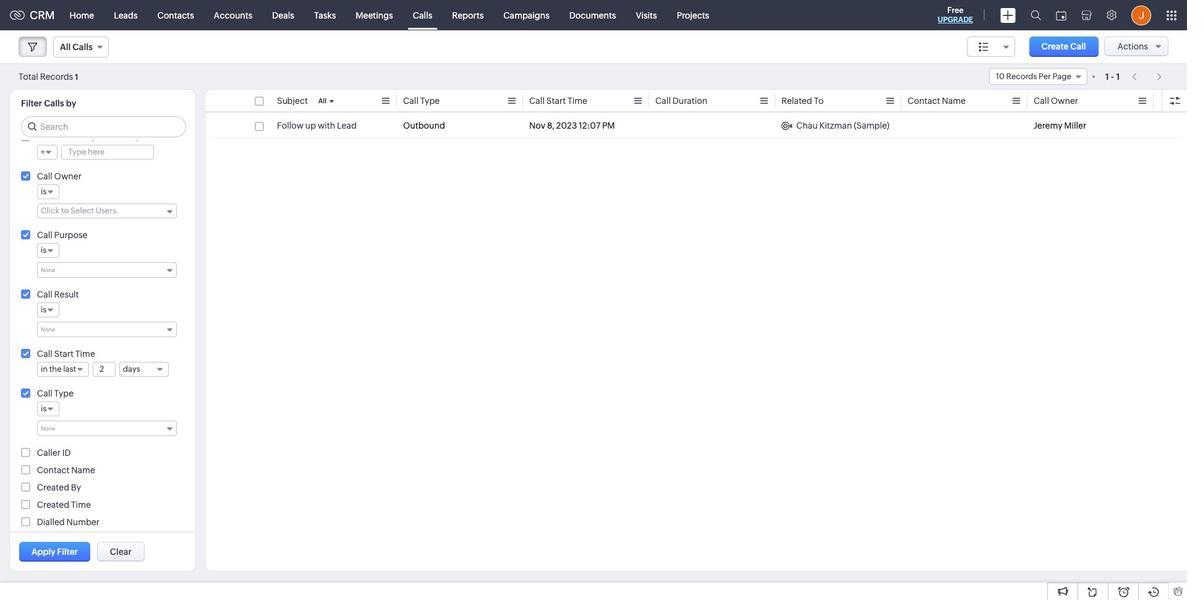 Task type: locate. For each thing, give the bounding box(es) containing it.
0 horizontal spatial 1
[[75, 72, 78, 81]]

1 for total records 1
[[75, 72, 78, 81]]

1 created from the top
[[37, 483, 69, 493]]

tasks link
[[304, 0, 346, 30]]

0 vertical spatial created
[[37, 483, 69, 493]]

3 is field from the top
[[37, 303, 60, 317]]

1 vertical spatial filter
[[57, 547, 78, 557]]

1 horizontal spatial call owner
[[1035, 96, 1079, 106]]

2 none text field from the top
[[41, 324, 161, 333]]

1 horizontal spatial duration
[[673, 96, 708, 106]]

1 horizontal spatial calls
[[73, 42, 93, 52]]

records for 10
[[1007, 72, 1038, 81]]

days field
[[119, 362, 169, 377]]

1 left -
[[1106, 71, 1110, 81]]

by
[[71, 483, 81, 493]]

call
[[1071, 41, 1087, 51], [403, 96, 419, 106], [530, 96, 545, 106], [656, 96, 671, 106], [1035, 96, 1050, 106], [37, 132, 52, 142], [37, 171, 52, 181], [37, 230, 52, 240], [37, 290, 52, 299], [37, 349, 52, 359], [37, 389, 52, 398]]

all
[[60, 42, 71, 52], [318, 97, 327, 105]]

none text field for call result
[[41, 324, 161, 333]]

projects link
[[667, 0, 720, 30]]

time
[[568, 96, 588, 106], [75, 349, 95, 359], [71, 500, 91, 510]]

4 is from the top
[[41, 404, 47, 413]]

1 horizontal spatial start
[[547, 96, 566, 106]]

0 horizontal spatial records
[[40, 71, 73, 81]]

days
[[123, 364, 140, 374]]

0 vertical spatial all
[[60, 42, 71, 52]]

name
[[943, 96, 966, 106], [71, 465, 95, 475]]

crm
[[30, 9, 55, 22]]

2 vertical spatial time
[[71, 500, 91, 510]]

all up the with
[[318, 97, 327, 105]]

none text field for call type
[[41, 423, 161, 432]]

1 vertical spatial all
[[318, 97, 327, 105]]

created for created time
[[37, 500, 69, 510]]

type
[[421, 96, 440, 106], [54, 389, 74, 398]]

3 is from the top
[[41, 305, 47, 314]]

in the last field
[[37, 362, 89, 377]]

time for call type
[[75, 349, 95, 359]]

nov
[[530, 121, 546, 131]]

1 - 1
[[1106, 71, 1121, 81]]

click
[[41, 206, 60, 215]]

2 is from the top
[[41, 246, 47, 255]]

call type down the
[[37, 389, 74, 398]]

call start time up 8,
[[530, 96, 588, 106]]

0 vertical spatial call owner
[[1035, 96, 1079, 106]]

reports link
[[443, 0, 494, 30]]

miller
[[1065, 121, 1087, 131]]

is field for owner
[[37, 184, 60, 199]]

0 horizontal spatial calls
[[44, 98, 64, 108]]

1 horizontal spatial contact name
[[908, 96, 966, 106]]

1 is field from the top
[[37, 184, 60, 199]]

1 vertical spatial call start time
[[37, 349, 95, 359]]

is up 'click'
[[41, 187, 47, 196]]

None field
[[968, 37, 1016, 57], [37, 262, 177, 278], [37, 322, 177, 337], [37, 421, 177, 436], [37, 262, 177, 278], [37, 322, 177, 337], [37, 421, 177, 436]]

is field down call result
[[37, 303, 60, 317]]

with
[[318, 121, 335, 131]]

leads
[[114, 10, 138, 20]]

1 vertical spatial time
[[75, 349, 95, 359]]

campaigns link
[[494, 0, 560, 30]]

call owner down = field
[[37, 171, 82, 181]]

to
[[61, 206, 69, 215]]

0 horizontal spatial start
[[54, 349, 74, 359]]

nov 8, 2023 12:07 pm
[[530, 121, 615, 131]]

create menu image
[[1001, 8, 1017, 23]]

is for call purpose
[[41, 246, 47, 255]]

1 vertical spatial duration
[[54, 132, 89, 142]]

calls down home
[[73, 42, 93, 52]]

apply filter button
[[19, 542, 90, 562]]

calls for filter calls by
[[44, 98, 64, 108]]

0 vertical spatial call start time
[[530, 96, 588, 106]]

all up total records 1 on the left top of the page
[[60, 42, 71, 52]]

All Calls field
[[53, 37, 109, 58]]

None text field
[[41, 265, 161, 274], [41, 324, 161, 333], [41, 423, 161, 432]]

filter calls by
[[21, 98, 76, 108]]

is field for type
[[37, 402, 60, 416]]

accounts
[[214, 10, 253, 20]]

documents
[[570, 10, 617, 20]]

1 is from the top
[[41, 187, 47, 196]]

1 up by
[[75, 72, 78, 81]]

0 vertical spatial start
[[547, 96, 566, 106]]

search image
[[1031, 10, 1042, 20]]

all inside field
[[60, 42, 71, 52]]

2 horizontal spatial 1
[[1117, 71, 1121, 81]]

kitzman
[[820, 121, 853, 131]]

Type here text field
[[62, 145, 154, 159]]

None text field
[[93, 363, 115, 376]]

created
[[37, 483, 69, 493], [37, 500, 69, 510]]

1 inside total records 1
[[75, 72, 78, 81]]

chau
[[797, 121, 818, 131]]

0 horizontal spatial call owner
[[37, 171, 82, 181]]

time for call duration
[[568, 96, 588, 106]]

2 vertical spatial none text field
[[41, 423, 161, 432]]

calls inside field
[[73, 42, 93, 52]]

free
[[948, 6, 964, 15]]

apply
[[32, 547, 55, 557]]

1 horizontal spatial type
[[421, 96, 440, 106]]

filter right apply at the left bottom
[[57, 547, 78, 557]]

0 vertical spatial time
[[568, 96, 588, 106]]

none text field up id
[[41, 423, 161, 432]]

in the last
[[41, 364, 76, 374]]

0 horizontal spatial filter
[[21, 98, 42, 108]]

call start time
[[530, 96, 588, 106], [37, 349, 95, 359]]

profile element
[[1125, 0, 1160, 30]]

0 horizontal spatial all
[[60, 42, 71, 52]]

2 created from the top
[[37, 500, 69, 510]]

time up the number
[[71, 500, 91, 510]]

deals
[[272, 10, 294, 20]]

duration for call duration (in seconds)
[[54, 132, 89, 142]]

follow up with lead
[[277, 121, 357, 131]]

1 vertical spatial start
[[54, 349, 74, 359]]

1 none text field from the top
[[41, 265, 161, 274]]

call purpose
[[37, 230, 88, 240]]

1 horizontal spatial records
[[1007, 72, 1038, 81]]

1 horizontal spatial all
[[318, 97, 327, 105]]

0 horizontal spatial call start time
[[37, 349, 95, 359]]

all calls
[[60, 42, 93, 52]]

0 vertical spatial duration
[[673, 96, 708, 106]]

actions
[[1118, 41, 1149, 51]]

the
[[49, 364, 62, 374]]

0 horizontal spatial name
[[71, 465, 95, 475]]

start for call duration
[[547, 96, 566, 106]]

filter inside apply filter button
[[57, 547, 78, 557]]

0 horizontal spatial type
[[54, 389, 74, 398]]

related to
[[782, 96, 824, 106]]

1 horizontal spatial contact
[[908, 96, 941, 106]]

call start time up last on the bottom left
[[37, 349, 95, 359]]

time up nov 8, 2023 12:07 pm
[[568, 96, 588, 106]]

0 vertical spatial call type
[[403, 96, 440, 106]]

type up the outbound
[[421, 96, 440, 106]]

records inside field
[[1007, 72, 1038, 81]]

10 records per page
[[997, 72, 1072, 81]]

0 vertical spatial calls
[[413, 10, 433, 20]]

type down in the last field
[[54, 389, 74, 398]]

is field
[[37, 184, 60, 199], [37, 243, 60, 258], [37, 303, 60, 317], [37, 402, 60, 416]]

0 horizontal spatial call type
[[37, 389, 74, 398]]

navigation
[[1127, 67, 1169, 85]]

reports
[[452, 10, 484, 20]]

calls
[[413, 10, 433, 20], [73, 42, 93, 52], [44, 98, 64, 108]]

last
[[63, 364, 76, 374]]

2 vertical spatial calls
[[44, 98, 64, 108]]

start up 8,
[[547, 96, 566, 106]]

start for call type
[[54, 349, 74, 359]]

0 vertical spatial type
[[421, 96, 440, 106]]

4 is field from the top
[[37, 402, 60, 416]]

none text field for call purpose
[[41, 265, 161, 274]]

id
[[62, 448, 71, 458]]

all for all calls
[[60, 42, 71, 52]]

is down the call purpose
[[41, 246, 47, 255]]

is field for purpose
[[37, 243, 60, 258]]

0 vertical spatial contact name
[[908, 96, 966, 106]]

8,
[[547, 121, 555, 131]]

1 horizontal spatial call type
[[403, 96, 440, 106]]

records up the filter calls by on the top
[[40, 71, 73, 81]]

1 vertical spatial none text field
[[41, 324, 161, 333]]

Search text field
[[22, 117, 186, 137]]

call owner
[[1035, 96, 1079, 106], [37, 171, 82, 181]]

filter
[[21, 98, 42, 108], [57, 547, 78, 557]]

0 horizontal spatial owner
[[54, 171, 82, 181]]

size image
[[979, 41, 989, 53]]

1 vertical spatial contact
[[37, 465, 70, 475]]

owner down page in the right top of the page
[[1052, 96, 1079, 106]]

none text field up result
[[41, 265, 161, 274]]

owner
[[1052, 96, 1079, 106], [54, 171, 82, 181]]

call start time for call duration
[[530, 96, 588, 106]]

0 horizontal spatial duration
[[54, 132, 89, 142]]

2023
[[557, 121, 577, 131]]

created time
[[37, 500, 91, 510]]

is for call owner
[[41, 187, 47, 196]]

call owner up jeremy miller
[[1035, 96, 1079, 106]]

outbound
[[403, 121, 445, 131]]

1 horizontal spatial filter
[[57, 547, 78, 557]]

users.
[[96, 206, 119, 215]]

time up last on the bottom left
[[75, 349, 95, 359]]

contact name
[[908, 96, 966, 106], [37, 465, 95, 475]]

1 right -
[[1117, 71, 1121, 81]]

1 horizontal spatial call start time
[[530, 96, 588, 106]]

2 is field from the top
[[37, 243, 60, 258]]

1 vertical spatial created
[[37, 500, 69, 510]]

owner down = field
[[54, 171, 82, 181]]

select
[[71, 206, 94, 215]]

0 vertical spatial owner
[[1052, 96, 1079, 106]]

is field up 'click'
[[37, 184, 60, 199]]

all for all
[[318, 97, 327, 105]]

call type up the outbound
[[403, 96, 440, 106]]

created up dialled
[[37, 500, 69, 510]]

calls left reports
[[413, 10, 433, 20]]

0 horizontal spatial contact
[[37, 465, 70, 475]]

1 horizontal spatial 1
[[1106, 71, 1110, 81]]

is field down the call purpose
[[37, 243, 60, 258]]

0 horizontal spatial contact name
[[37, 465, 95, 475]]

duration
[[673, 96, 708, 106], [54, 132, 89, 142]]

1 vertical spatial calls
[[73, 42, 93, 52]]

3 none text field from the top
[[41, 423, 161, 432]]

start
[[547, 96, 566, 106], [54, 349, 74, 359]]

is down in
[[41, 404, 47, 413]]

calls link
[[403, 0, 443, 30]]

start up in the last field
[[54, 349, 74, 359]]

filter down total
[[21, 98, 42, 108]]

none field size
[[968, 37, 1016, 57]]

records right 10
[[1007, 72, 1038, 81]]

created up created time
[[37, 483, 69, 493]]

none text field down result
[[41, 324, 161, 333]]

records
[[40, 71, 73, 81], [1007, 72, 1038, 81]]

to
[[814, 96, 824, 106]]

create menu element
[[994, 0, 1024, 30]]

is down call result
[[41, 305, 47, 314]]

1 vertical spatial call type
[[37, 389, 74, 398]]

call duration (in seconds)
[[37, 132, 139, 142]]

call type
[[403, 96, 440, 106], [37, 389, 74, 398]]

1 horizontal spatial name
[[943, 96, 966, 106]]

is field down in
[[37, 402, 60, 416]]

0 vertical spatial none text field
[[41, 265, 161, 274]]

calls left by
[[44, 98, 64, 108]]



Task type: describe. For each thing, give the bounding box(es) containing it.
meetings
[[356, 10, 393, 20]]

follow
[[277, 121, 304, 131]]

click to select users.
[[41, 206, 119, 215]]

lead
[[337, 121, 357, 131]]

crm link
[[10, 9, 55, 22]]

home
[[70, 10, 94, 20]]

seconds)
[[103, 132, 139, 142]]

0 vertical spatial contact
[[908, 96, 941, 106]]

create call
[[1042, 41, 1087, 51]]

12:07
[[579, 121, 601, 131]]

1 for 1 - 1
[[1117, 71, 1121, 81]]

search element
[[1024, 0, 1049, 30]]

dialled number
[[37, 517, 100, 527]]

1 vertical spatial owner
[[54, 171, 82, 181]]

visits
[[636, 10, 657, 20]]

per
[[1039, 72, 1052, 81]]

home link
[[60, 0, 104, 30]]

related
[[782, 96, 813, 106]]

1 vertical spatial call owner
[[37, 171, 82, 181]]

clear
[[110, 547, 132, 557]]

jeremy
[[1035, 121, 1063, 131]]

(in
[[91, 132, 101, 142]]

10 Records Per Page field
[[990, 68, 1088, 85]]

duration for call duration
[[673, 96, 708, 106]]

upgrade
[[939, 15, 974, 24]]

call start time for call type
[[37, 349, 95, 359]]

calendar image
[[1057, 10, 1067, 20]]

1 vertical spatial contact name
[[37, 465, 95, 475]]

contacts link
[[148, 0, 204, 30]]

created by
[[37, 483, 81, 493]]

create
[[1042, 41, 1069, 51]]

in
[[41, 364, 48, 374]]

profile image
[[1132, 5, 1152, 25]]

pm
[[603, 121, 615, 131]]

chau kitzman (sample)
[[797, 121, 890, 131]]

1 vertical spatial name
[[71, 465, 95, 475]]

chau kitzman (sample) link
[[782, 119, 890, 132]]

campaigns
[[504, 10, 550, 20]]

is field for result
[[37, 303, 60, 317]]

10
[[997, 72, 1005, 81]]

accounts link
[[204, 0, 263, 30]]

-
[[1112, 71, 1115, 81]]

visits link
[[626, 0, 667, 30]]

dialled
[[37, 517, 65, 527]]

free upgrade
[[939, 6, 974, 24]]

call result
[[37, 290, 79, 299]]

leads link
[[104, 0, 148, 30]]

subject
[[277, 96, 308, 106]]

Click to Select Users. field
[[37, 204, 177, 218]]

call duration
[[656, 96, 708, 106]]

purpose
[[54, 230, 88, 240]]

is for call result
[[41, 305, 47, 314]]

page
[[1053, 72, 1072, 81]]

0 vertical spatial name
[[943, 96, 966, 106]]

result
[[54, 290, 79, 299]]

created for created by
[[37, 483, 69, 493]]

caller
[[37, 448, 61, 458]]

follow up with lead link
[[277, 119, 357, 132]]

caller id
[[37, 448, 71, 458]]

2 horizontal spatial calls
[[413, 10, 433, 20]]

apply filter
[[32, 547, 78, 557]]

deals link
[[263, 0, 304, 30]]

(sample)
[[854, 121, 890, 131]]

create call button
[[1030, 37, 1099, 57]]

= field
[[37, 145, 58, 160]]

up
[[306, 121, 316, 131]]

is for call type
[[41, 404, 47, 413]]

=
[[41, 147, 45, 157]]

0 vertical spatial filter
[[21, 98, 42, 108]]

contacts
[[158, 10, 194, 20]]

total
[[19, 71, 38, 81]]

1 vertical spatial type
[[54, 389, 74, 398]]

projects
[[677, 10, 710, 20]]

records for total
[[40, 71, 73, 81]]

call inside button
[[1071, 41, 1087, 51]]

1 horizontal spatial owner
[[1052, 96, 1079, 106]]

number
[[67, 517, 100, 527]]

meetings link
[[346, 0, 403, 30]]

documents link
[[560, 0, 626, 30]]

calls for all calls
[[73, 42, 93, 52]]

by
[[66, 98, 76, 108]]

total records 1
[[19, 71, 78, 81]]

tasks
[[314, 10, 336, 20]]

jeremy miller
[[1035, 121, 1087, 131]]



